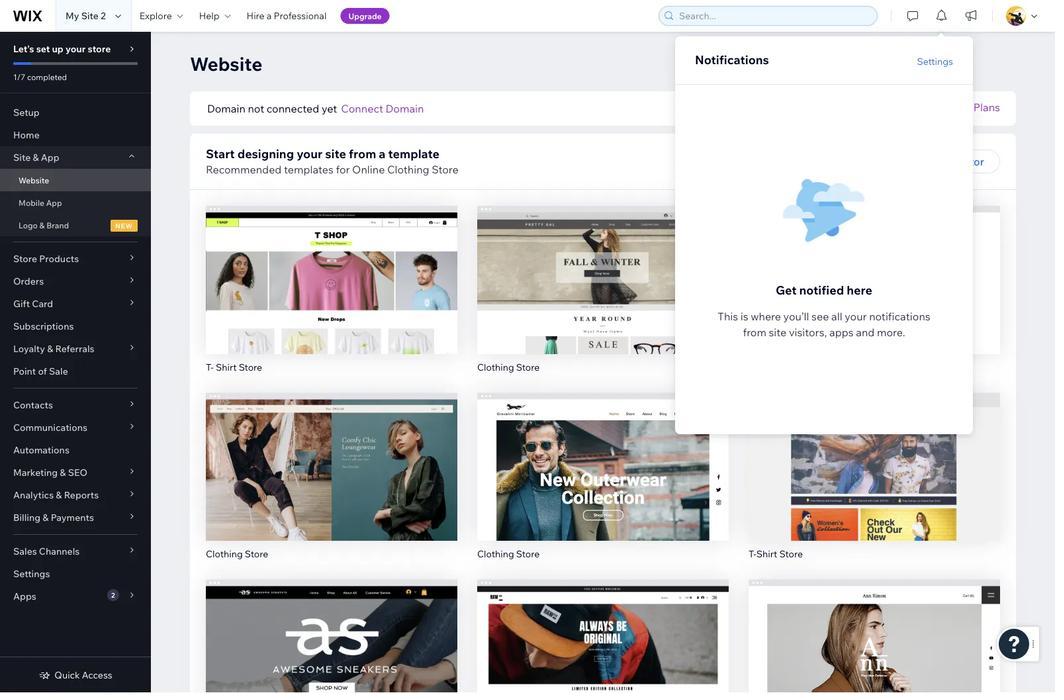 Task type: locate. For each thing, give the bounding box(es) containing it.
domain left 'not'
[[207, 102, 246, 115]]

explore
[[140, 10, 172, 22]]

0 vertical spatial t-
[[206, 361, 214, 373]]

site & app button
[[0, 146, 151, 169]]

&
[[33, 152, 39, 163], [39, 220, 45, 230], [47, 343, 53, 355], [60, 467, 66, 478], [56, 489, 62, 501], [43, 512, 49, 524]]

view
[[319, 291, 344, 304], [591, 291, 616, 304], [319, 478, 344, 491], [591, 478, 616, 491], [863, 478, 887, 491], [319, 664, 344, 678], [591, 664, 616, 678], [863, 664, 887, 678]]

not
[[248, 102, 264, 115]]

& inside 'dropdown button'
[[33, 152, 39, 163]]

site
[[325, 146, 346, 161], [769, 326, 787, 339]]

app down home link
[[41, 152, 59, 163]]

sale
[[49, 366, 68, 377]]

settings down sales
[[13, 568, 50, 580]]

0 horizontal spatial your
[[66, 43, 86, 55]]

from up online
[[349, 146, 376, 161]]

site right our
[[911, 155, 931, 168]]

from inside start designing your site from a template recommended templates for online clothing store
[[349, 146, 376, 161]]

brand
[[46, 220, 69, 230]]

website up mobile
[[19, 175, 49, 185]]

home link
[[0, 124, 151, 146]]

a up online
[[379, 146, 386, 161]]

0 vertical spatial from
[[349, 146, 376, 161]]

analytics & reports button
[[0, 484, 151, 507]]

clothing store
[[477, 361, 540, 373], [206, 548, 268, 560], [477, 548, 540, 560]]

0 horizontal spatial site
[[325, 146, 346, 161]]

templates
[[284, 163, 334, 176]]

site inside this is where you'll see all your notifications from site visitors, apps and more.
[[769, 326, 787, 339]]

your right the up
[[66, 43, 86, 55]]

seo
[[68, 467, 87, 478]]

connected
[[267, 102, 319, 115]]

1 horizontal spatial your
[[297, 146, 323, 161]]

upgrade button
[[341, 8, 390, 24]]

loyalty
[[13, 343, 45, 355]]

designing
[[238, 146, 294, 161]]

orders
[[13, 275, 44, 287]]

analytics
[[13, 489, 54, 501]]

2 horizontal spatial site
[[911, 155, 931, 168]]

your up templates
[[297, 146, 323, 161]]

store inside dropdown button
[[13, 253, 37, 265]]

1 vertical spatial website
[[19, 175, 49, 185]]

2 right my
[[101, 10, 106, 22]]

a right "hire"
[[267, 10, 272, 22]]

online
[[352, 163, 385, 176]]

help
[[199, 10, 220, 22]]

apps
[[830, 326, 854, 339]]

0 horizontal spatial website
[[19, 175, 49, 185]]

& down home
[[33, 152, 39, 163]]

referrals
[[55, 343, 94, 355]]

edit button
[[304, 258, 360, 281], [575, 258, 631, 281], [304, 444, 360, 468], [575, 444, 631, 468], [847, 444, 903, 468], [304, 631, 360, 655], [575, 631, 631, 655], [847, 631, 903, 655]]

of
[[38, 366, 47, 377]]

0 horizontal spatial t-
[[206, 361, 214, 373]]

connect domain button
[[341, 101, 424, 117]]

0 horizontal spatial settings
[[13, 568, 50, 580]]

t-
[[206, 361, 214, 373], [749, 548, 757, 560]]

settings
[[917, 55, 954, 67], [13, 568, 50, 580]]

1 horizontal spatial t-
[[749, 548, 757, 560]]

notifications
[[695, 52, 769, 67]]

1 vertical spatial your
[[297, 146, 323, 161]]

store products
[[13, 253, 79, 265]]

2 down "settings" link
[[111, 591, 115, 599]]

template
[[388, 146, 440, 161]]

website down help button
[[190, 52, 263, 75]]

automations link
[[0, 439, 151, 462]]

subscriptions
[[13, 321, 74, 332]]

quick access button
[[39, 670, 112, 681]]

your up and
[[845, 310, 867, 323]]

plans
[[974, 101, 1001, 114]]

0 vertical spatial shirt
[[216, 361, 237, 373]]

logo & brand
[[19, 220, 69, 230]]

more.
[[877, 326, 906, 339]]

products
[[39, 253, 79, 265]]

site down home
[[13, 152, 31, 163]]

store inside start designing your site from a template recommended templates for online clothing store
[[432, 163, 459, 176]]

0 horizontal spatial domain
[[207, 102, 246, 115]]

payments
[[51, 512, 94, 524]]

& inside popup button
[[47, 343, 53, 355]]

0 horizontal spatial from
[[349, 146, 376, 161]]

card
[[32, 298, 53, 310]]

domain not connected yet connect domain
[[207, 102, 424, 115]]

home
[[13, 129, 40, 141]]

all
[[832, 310, 843, 323]]

2
[[101, 10, 106, 22], [111, 591, 115, 599]]

domain
[[207, 102, 246, 115], [386, 102, 424, 115]]

and
[[856, 326, 875, 339]]

0 horizontal spatial site
[[13, 152, 31, 163]]

point of sale
[[13, 366, 68, 377]]

2 inside sidebar element
[[111, 591, 115, 599]]

1 vertical spatial 2
[[111, 591, 115, 599]]

& right billing
[[43, 512, 49, 524]]

loyalty & referrals
[[13, 343, 94, 355]]

0 horizontal spatial 2
[[101, 10, 106, 22]]

0 vertical spatial settings
[[917, 55, 954, 67]]

1 horizontal spatial from
[[743, 326, 767, 339]]

& left reports on the bottom of page
[[56, 489, 62, 501]]

1 horizontal spatial shirt
[[757, 548, 778, 560]]

start
[[206, 146, 235, 161]]

1 vertical spatial from
[[743, 326, 767, 339]]

marketing
[[13, 467, 58, 478]]

& inside dropdown button
[[60, 467, 66, 478]]

my site 2
[[66, 10, 106, 22]]

site
[[81, 10, 99, 22], [13, 152, 31, 163], [911, 155, 931, 168]]

& right loyalty
[[47, 343, 53, 355]]

from down the is
[[743, 326, 767, 339]]

contacts
[[13, 399, 53, 411]]

professional
[[274, 10, 327, 22]]

this
[[718, 310, 739, 323]]

t- for t- shirt store
[[206, 361, 214, 373]]

website
[[190, 52, 263, 75], [19, 175, 49, 185]]

hire a professional
[[247, 10, 327, 22]]

here
[[847, 282, 873, 297]]

1 vertical spatial a
[[379, 146, 386, 161]]

1 horizontal spatial 2
[[111, 591, 115, 599]]

app inside 'dropdown button'
[[41, 152, 59, 163]]

site inside start designing your site from a template recommended templates for online clothing store
[[325, 146, 346, 161]]

your inside start designing your site from a template recommended templates for online clothing store
[[297, 146, 323, 161]]

sidebar element
[[0, 32, 151, 693]]

site down 'where'
[[769, 326, 787, 339]]

store products button
[[0, 248, 151, 270]]

0 vertical spatial site
[[325, 146, 346, 161]]

0 vertical spatial a
[[267, 10, 272, 22]]

1 vertical spatial t-
[[749, 548, 757, 560]]

is
[[741, 310, 749, 323]]

domain right connect
[[386, 102, 424, 115]]

1 vertical spatial shirt
[[757, 548, 778, 560]]

from
[[349, 146, 376, 161], [743, 326, 767, 339]]

1 horizontal spatial domain
[[386, 102, 424, 115]]

& left seo
[[60, 467, 66, 478]]

site inside site & app 'dropdown button'
[[13, 152, 31, 163]]

site right my
[[81, 10, 99, 22]]

& right logo on the top left
[[39, 220, 45, 230]]

start designing your site from a template recommended templates for online clothing store
[[206, 146, 459, 176]]

compare
[[926, 101, 972, 114]]

site up for
[[325, 146, 346, 161]]

& for site
[[33, 152, 39, 163]]

2 horizontal spatial your
[[845, 310, 867, 323]]

0 horizontal spatial shirt
[[216, 361, 237, 373]]

2 vertical spatial your
[[845, 310, 867, 323]]

settings up compare
[[917, 55, 954, 67]]

1 vertical spatial settings
[[13, 568, 50, 580]]

reports
[[64, 489, 99, 501]]

clothing
[[387, 163, 430, 176], [477, 361, 514, 373], [206, 548, 243, 560], [477, 548, 514, 560]]

settings inside sidebar element
[[13, 568, 50, 580]]

view button
[[304, 285, 360, 309], [575, 285, 632, 309], [304, 472, 360, 496], [575, 472, 632, 496], [847, 472, 903, 496], [304, 659, 360, 683], [575, 659, 632, 683], [847, 659, 903, 683]]

shirt for t-shirt store
[[757, 548, 778, 560]]

1 horizontal spatial a
[[379, 146, 386, 161]]

0 vertical spatial website
[[190, 52, 263, 75]]

0 vertical spatial your
[[66, 43, 86, 55]]

store
[[432, 163, 459, 176], [13, 253, 37, 265], [239, 361, 262, 373], [516, 361, 540, 373], [245, 548, 268, 560], [516, 548, 540, 560], [780, 548, 803, 560]]

app right mobile
[[46, 198, 62, 208]]

1 horizontal spatial site
[[769, 326, 787, 339]]

point
[[13, 366, 36, 377]]

shirt
[[216, 361, 237, 373], [757, 548, 778, 560]]

1 vertical spatial site
[[769, 326, 787, 339]]

a
[[267, 10, 272, 22], [379, 146, 386, 161]]

& for billing
[[43, 512, 49, 524]]

1 horizontal spatial settings
[[917, 55, 954, 67]]

0 vertical spatial app
[[41, 152, 59, 163]]



Task type: vqa. For each thing, say whether or not it's contained in the screenshot.
Add Condition button
no



Task type: describe. For each thing, give the bounding box(es) containing it.
your inside this is where you'll see all your notifications from site visitors, apps and more.
[[845, 310, 867, 323]]

1 horizontal spatial site
[[81, 10, 99, 22]]

clothing inside start designing your site from a template recommended templates for online clothing store
[[387, 163, 430, 176]]

t- shirt store
[[206, 361, 262, 373]]

0 horizontal spatial a
[[267, 10, 272, 22]]

billing & payments
[[13, 512, 94, 524]]

sales channels button
[[0, 540, 151, 563]]

billing
[[13, 512, 40, 524]]

communications button
[[0, 417, 151, 439]]

store
[[88, 43, 111, 55]]

hire
[[247, 10, 265, 22]]

you'll
[[784, 310, 810, 323]]

where
[[751, 310, 781, 323]]

1 domain from the left
[[207, 102, 246, 115]]

get
[[776, 282, 797, 297]]

Search... field
[[675, 7, 873, 25]]

my
[[66, 10, 79, 22]]

sales channels
[[13, 546, 80, 557]]

let's
[[13, 43, 34, 55]]

1 horizontal spatial website
[[190, 52, 263, 75]]

this is where you'll see all your notifications from site visitors, apps and more.
[[718, 310, 931, 339]]

completed
[[27, 72, 67, 82]]

t- for t-shirt store
[[749, 548, 757, 560]]

mobile
[[19, 198, 44, 208]]

1 vertical spatial app
[[46, 198, 62, 208]]

t-shirt store
[[749, 548, 803, 560]]

channels
[[39, 546, 80, 557]]

site & app
[[13, 152, 59, 163]]

1/7
[[13, 72, 25, 82]]

new
[[115, 221, 133, 230]]

& for logo
[[39, 220, 45, 230]]

hire a professional link
[[239, 0, 335, 32]]

analytics & reports
[[13, 489, 99, 501]]

point of sale link
[[0, 360, 151, 383]]

set
[[36, 43, 50, 55]]

logo
[[19, 220, 38, 230]]

settings for "settings" link
[[13, 568, 50, 580]]

notifications
[[870, 310, 931, 323]]

automations
[[13, 444, 69, 456]]

from inside this is where you'll see all your notifications from site visitors, apps and more.
[[743, 326, 767, 339]]

generator
[[934, 155, 985, 168]]

communications
[[13, 422, 87, 433]]

for
[[336, 163, 350, 176]]

get notified here
[[776, 282, 873, 297]]

notified
[[800, 282, 844, 297]]

website inside website link
[[19, 175, 49, 185]]

site inside use our site generator button
[[911, 155, 931, 168]]

yet
[[322, 102, 337, 115]]

shirt for t- shirt store
[[216, 361, 237, 373]]

use our site generator
[[871, 155, 985, 168]]

mobile app link
[[0, 191, 151, 214]]

marketing & seo button
[[0, 462, 151, 484]]

recommended
[[206, 163, 282, 176]]

setup link
[[0, 101, 151, 124]]

sales
[[13, 546, 37, 557]]

& for loyalty
[[47, 343, 53, 355]]

website link
[[0, 169, 151, 191]]

1/7 completed
[[13, 72, 67, 82]]

subscriptions link
[[0, 315, 151, 338]]

upgrade
[[349, 11, 382, 21]]

a inside start designing your site from a template recommended templates for online clothing store
[[379, 146, 386, 161]]

let's set up your store
[[13, 43, 111, 55]]

use our site generator button
[[855, 150, 1001, 174]]

see
[[812, 310, 829, 323]]

settings for "settings" button
[[917, 55, 954, 67]]

access
[[82, 670, 112, 681]]

up
[[52, 43, 63, 55]]

billing & payments button
[[0, 507, 151, 529]]

loyalty & referrals button
[[0, 338, 151, 360]]

help button
[[191, 0, 239, 32]]

settings button
[[917, 55, 954, 67]]

your inside sidebar element
[[66, 43, 86, 55]]

apps
[[13, 591, 36, 602]]

visitors,
[[789, 326, 827, 339]]

connect
[[341, 102, 383, 115]]

compare plans button
[[926, 99, 1001, 115]]

compare plans
[[926, 101, 1001, 114]]

gift card
[[13, 298, 53, 310]]

gift
[[13, 298, 30, 310]]

& for marketing
[[60, 467, 66, 478]]

our
[[892, 155, 909, 168]]

2 domain from the left
[[386, 102, 424, 115]]

& for analytics
[[56, 489, 62, 501]]

setup
[[13, 107, 40, 118]]

0 vertical spatial 2
[[101, 10, 106, 22]]



